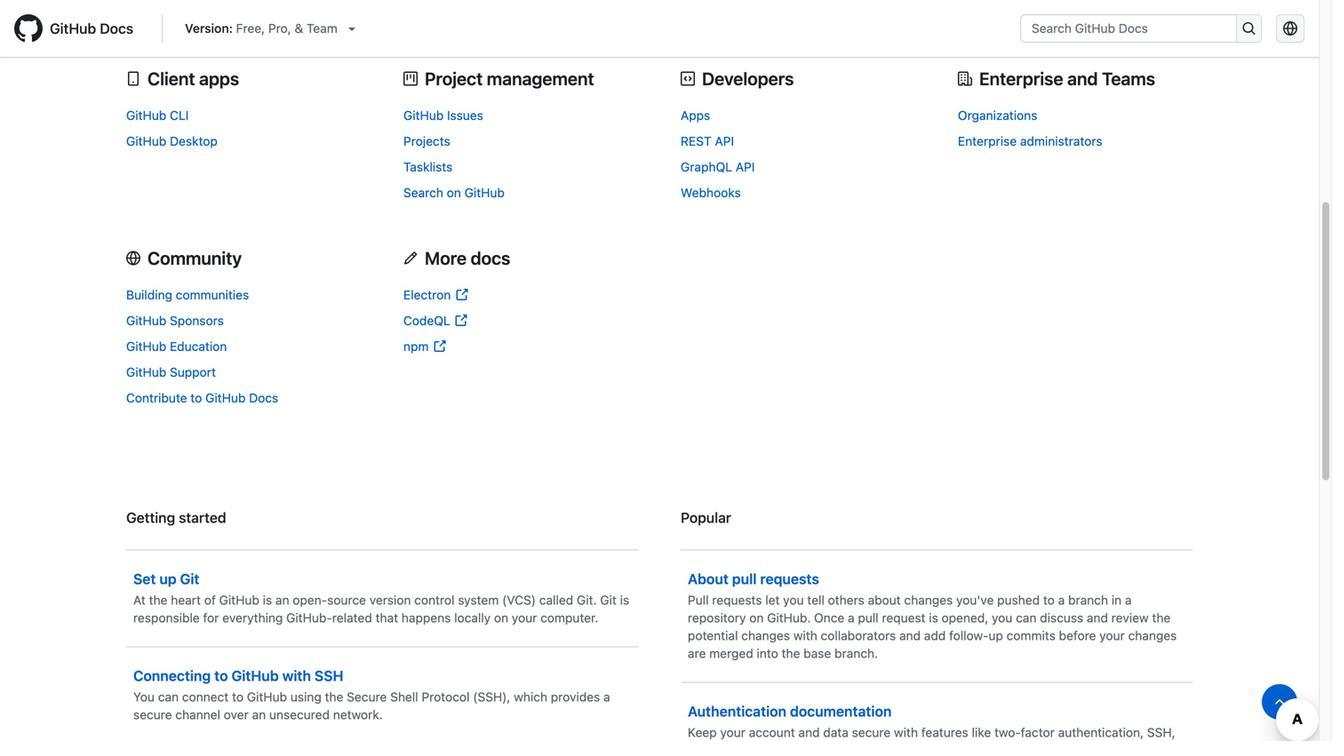 Task type: describe. For each thing, give the bounding box(es) containing it.
contribute
[[126, 391, 187, 406]]

pull
[[688, 593, 709, 608]]

your inside authentication documentation keep your account and data secure with features like two-factor authentication, ssh,
[[720, 726, 746, 740]]

project management
[[425, 68, 594, 89]]

api for graphql api
[[736, 160, 755, 174]]

a inside connecting to github with ssh you can connect to github using the secure shell protocol (ssh), which provides a secure channel over an unsecured network.
[[604, 690, 610, 705]]

at
[[133, 593, 146, 608]]

tell
[[808, 593, 825, 608]]

graphql
[[681, 160, 733, 174]]

1 horizontal spatial pull
[[858, 611, 879, 626]]

pencil image
[[404, 251, 418, 266]]

rest api link
[[681, 134, 734, 149]]

github.
[[767, 611, 811, 626]]

codeql
[[404, 314, 451, 328]]

1 horizontal spatial you
[[992, 611, 1013, 626]]

branch
[[1069, 593, 1109, 608]]

1 vertical spatial requests
[[712, 593, 762, 608]]

tasklists
[[404, 160, 453, 174]]

sponsors
[[170, 314, 224, 328]]

over
[[224, 708, 249, 723]]

pushed
[[998, 593, 1040, 608]]

more
[[425, 248, 467, 269]]

github education
[[126, 339, 227, 354]]

communities
[[176, 288, 249, 302]]

management
[[487, 68, 594, 89]]

your inside "about pull requests pull requests let you tell others about changes you've pushed to a branch in a repository on github. once a pull request is opened, you can discuss and review the potential changes with collaborators and add follow-up commits before your changes are merged into the base branch."
[[1100, 629, 1125, 643]]

secret
[[958, 6, 996, 21]]

graphql api
[[681, 160, 755, 174]]

github issues
[[404, 108, 484, 123]]

npm link
[[404, 339, 447, 354]]

started
[[179, 510, 226, 526]]

open-
[[293, 593, 327, 608]]

before
[[1059, 629, 1097, 643]]

select language: current language is english image
[[1284, 21, 1298, 36]]

others
[[828, 593, 865, 608]]

a down the others
[[848, 611, 855, 626]]

account
[[749, 726, 795, 740]]

you've
[[957, 593, 994, 608]]

happens
[[402, 611, 451, 626]]

system
[[458, 593, 499, 608]]

enterprise for enterprise administrators
[[958, 134, 1017, 149]]

authentication
[[688, 703, 787, 720]]

webhooks link
[[681, 186, 741, 200]]

(external site) image for codeql
[[454, 314, 468, 328]]

about
[[688, 571, 729, 588]]

(ssh),
[[473, 690, 511, 705]]

to down support
[[191, 391, 202, 406]]

related
[[332, 611, 372, 626]]

set
[[133, 571, 156, 588]]

connecting to github with ssh you can connect to github using the secure shell protocol (ssh), which provides a secure channel over an unsecured network.
[[133, 668, 610, 723]]

once
[[814, 611, 845, 626]]

collaborators
[[821, 629, 896, 643]]

teams
[[1103, 68, 1156, 89]]

search on github link
[[404, 186, 505, 200]]

code square image
[[681, 72, 695, 86]]

support
[[170, 365, 216, 380]]

secure inside authentication documentation keep your account and data secure with features like two-factor authentication, ssh,
[[852, 726, 891, 740]]

up inside "about pull requests pull requests let you tell others about changes you've pushed to a branch in a repository on github. once a pull request is opened, you can discuss and review the potential changes with collaborators and add follow-up commits before your changes are merged into the base branch."
[[989, 629, 1004, 643]]

factor
[[1021, 726, 1055, 740]]

unsecured
[[269, 708, 330, 723]]

features
[[922, 726, 969, 740]]

electron link
[[404, 288, 469, 302]]

client apps
[[148, 68, 239, 89]]

add
[[924, 629, 946, 643]]

on inside set up git at the heart of github is an open-source version control system (vcs) called git. git is responsible for everything github-related that happens locally on your computer.
[[494, 611, 509, 626]]

0 horizontal spatial on
[[447, 186, 461, 200]]

docs inside github docs link
[[100, 20, 133, 37]]

your inside set up git at the heart of github is an open-source version control system (vcs) called git. git is responsible for everything github-related that happens locally on your computer.
[[512, 611, 537, 626]]

up inside set up git at the heart of github is an open-source version control system (vcs) called git. git is responsible for everything github-related that happens locally on your computer.
[[159, 571, 177, 588]]

contribute to github docs link
[[126, 391, 278, 406]]

0 vertical spatial requests
[[760, 571, 820, 588]]

(external site) image for npm
[[432, 340, 447, 354]]

about pull requests pull requests let you tell others about changes you've pushed to a branch in a repository on github. once a pull request is opened, you can discuss and review the potential changes with collaborators and add follow-up commits before your changes are merged into the base branch.
[[688, 571, 1177, 661]]

organizations link
[[958, 108, 1038, 123]]

source
[[327, 593, 366, 608]]

into
[[757, 647, 779, 661]]

0 horizontal spatial pull
[[732, 571, 757, 588]]

are
[[688, 647, 706, 661]]

data
[[824, 726, 849, 740]]

can inside "about pull requests pull requests let you tell others about changes you've pushed to a branch in a repository on github. once a pull request is opened, you can discuss and review the potential changes with collaborators and add follow-up commits before your changes are merged into the base branch."
[[1016, 611, 1037, 626]]

version: free, pro, & team
[[185, 21, 338, 36]]

building communities link
[[126, 288, 249, 302]]

github support
[[126, 365, 216, 380]]

project
[[425, 68, 483, 89]]

set up git at the heart of github is an open-source version control system (vcs) called git. git is responsible for everything github-related that happens locally on your computer.
[[133, 571, 630, 626]]

the inside set up git at the heart of github is an open-source version control system (vcs) called git. git is responsible for everything github-related that happens locally on your computer.
[[149, 593, 168, 608]]

building
[[126, 288, 172, 302]]

and left teams
[[1068, 68, 1098, 89]]

keep
[[688, 726, 717, 740]]

you
[[133, 690, 155, 705]]

administrators
[[1021, 134, 1103, 149]]

client
[[148, 68, 195, 89]]

community
[[148, 248, 242, 269]]

building communities
[[126, 288, 249, 302]]

commits
[[1007, 629, 1056, 643]]

projects
[[404, 134, 451, 149]]

with inside "about pull requests pull requests let you tell others about changes you've pushed to a branch in a repository on github. once a pull request is opened, you can discuss and review the potential changes with collaborators and add follow-up commits before your changes are merged into the base branch."
[[794, 629, 818, 643]]

secret scanning link
[[958, 6, 1051, 21]]



Task type: locate. For each thing, give the bounding box(es) containing it.
1 horizontal spatial your
[[720, 726, 746, 740]]

connect
[[182, 690, 229, 705]]

shell
[[390, 690, 418, 705]]

can down connecting
[[158, 690, 179, 705]]

ssh,
[[1148, 726, 1176, 740]]

project image
[[404, 72, 418, 86]]

2 vertical spatial your
[[720, 726, 746, 740]]

0 vertical spatial your
[[512, 611, 537, 626]]

0 horizontal spatial can
[[158, 690, 179, 705]]

(external site) image inside npm link
[[432, 340, 447, 354]]

the inside connecting to github with ssh you can connect to github using the secure shell protocol (ssh), which provides a secure channel over an unsecured network.
[[325, 690, 344, 705]]

a up "discuss"
[[1059, 593, 1065, 608]]

opened,
[[942, 611, 989, 626]]

to up "discuss"
[[1044, 593, 1055, 608]]

globe image
[[126, 251, 140, 266]]

site
[[126, 6, 148, 21]]

can
[[1016, 611, 1037, 626], [158, 690, 179, 705]]

enterprise for enterprise and teams
[[980, 68, 1064, 89]]

pull right about
[[732, 571, 757, 588]]

github cli
[[126, 108, 189, 123]]

review
[[1112, 611, 1149, 626]]

1 vertical spatial api
[[736, 160, 755, 174]]

with up using
[[282, 668, 311, 685]]

api
[[715, 134, 734, 149], [736, 160, 755, 174]]

and down branch
[[1087, 611, 1109, 626]]

0 horizontal spatial you
[[783, 593, 804, 608]]

0 vertical spatial pull
[[732, 571, 757, 588]]

1 horizontal spatial on
[[494, 611, 509, 626]]

pull up the collaborators
[[858, 611, 879, 626]]

follow-
[[950, 629, 989, 643]]

2 horizontal spatial is
[[929, 611, 939, 626]]

github sponsors
[[126, 314, 224, 328]]

0 vertical spatial api
[[715, 134, 734, 149]]

your down authentication
[[720, 726, 746, 740]]

(external site) image right electron
[[455, 288, 469, 302]]

secure inside connecting to github with ssh you can connect to github using the secure shell protocol (ssh), which provides a secure channel over an unsecured network.
[[133, 708, 172, 723]]

0 vertical spatial you
[[783, 593, 804, 608]]

secret scanning
[[958, 6, 1051, 21]]

the right at
[[149, 593, 168, 608]]

github issues link
[[404, 108, 484, 123]]

0 horizontal spatial changes
[[742, 629, 790, 643]]

Search GitHub Docs search field
[[1022, 15, 1237, 42]]

github desktop link
[[126, 134, 218, 149]]

on inside "about pull requests pull requests let you tell others about changes you've pushed to a branch in a repository on github. once a pull request is opened, you can discuss and review the potential changes with collaborators and add follow-up commits before your changes are merged into the base branch."
[[750, 611, 764, 626]]

1 vertical spatial enterprise
[[958, 134, 1017, 149]]

0 vertical spatial an
[[276, 593, 289, 608]]

network.
[[333, 708, 383, 723]]

0 vertical spatial secure
[[133, 708, 172, 723]]

device mobile image
[[126, 72, 140, 86]]

github-
[[286, 611, 332, 626]]

is up everything on the left bottom of page
[[263, 593, 272, 608]]

1 vertical spatial pull
[[858, 611, 879, 626]]

0 horizontal spatial is
[[263, 593, 272, 608]]

(external site) image
[[455, 288, 469, 302], [454, 314, 468, 328], [432, 340, 447, 354]]

changes down review
[[1129, 629, 1177, 643]]

is up add
[[929, 611, 939, 626]]

0 horizontal spatial with
[[282, 668, 311, 685]]

connecting
[[133, 668, 211, 685]]

1 horizontal spatial changes
[[905, 593, 953, 608]]

discuss
[[1040, 611, 1084, 626]]

enterprise up organizations
[[980, 68, 1064, 89]]

rest
[[681, 134, 712, 149]]

enterprise down organizations
[[958, 134, 1017, 149]]

github desktop
[[126, 134, 218, 149]]

contribute to github docs
[[126, 391, 278, 406]]

with inside authentication documentation keep your account and data secure with features like two-factor authentication, ssh,
[[894, 726, 918, 740]]

using
[[291, 690, 322, 705]]

and inside authentication documentation keep your account and data secure with features like two-factor authentication, ssh,
[[799, 726, 820, 740]]

2 vertical spatial (external site) image
[[432, 340, 447, 354]]

with left features
[[894, 726, 918, 740]]

1 vertical spatial up
[[989, 629, 1004, 643]]

(external site) image right codeql
[[454, 314, 468, 328]]

site policy link
[[126, 6, 186, 21]]

(vcs)
[[502, 593, 536, 608]]

scroll to top image
[[1273, 695, 1287, 709]]

0 horizontal spatial up
[[159, 571, 177, 588]]

1 horizontal spatial docs
[[249, 391, 278, 406]]

an left open-
[[276, 593, 289, 608]]

popular
[[681, 510, 732, 526]]

more docs
[[425, 248, 511, 269]]

and
[[1068, 68, 1098, 89], [1087, 611, 1109, 626], [900, 629, 921, 643], [799, 726, 820, 740]]

git.
[[577, 593, 597, 608]]

can inside connecting to github with ssh you can connect to github using the secure shell protocol (ssh), which provides a secure channel over an unsecured network.
[[158, 690, 179, 705]]

0 horizontal spatial secure
[[133, 708, 172, 723]]

and down request
[[900, 629, 921, 643]]

a right in
[[1125, 593, 1132, 608]]

api up graphql api link
[[715, 134, 734, 149]]

to up connect
[[214, 668, 228, 685]]

git right 'git.' on the bottom of page
[[600, 593, 617, 608]]

you up github.
[[783, 593, 804, 608]]

apps link
[[681, 108, 711, 123]]

with
[[794, 629, 818, 643], [282, 668, 311, 685], [894, 726, 918, 740]]

changes up into
[[742, 629, 790, 643]]

github docs link
[[14, 14, 148, 43]]

organization image
[[958, 72, 973, 86]]

let
[[766, 593, 780, 608]]

can up "commits"
[[1016, 611, 1037, 626]]

1 vertical spatial an
[[252, 708, 266, 723]]

2 horizontal spatial with
[[894, 726, 918, 740]]

rest api
[[681, 134, 734, 149]]

2 horizontal spatial changes
[[1129, 629, 1177, 643]]

1 horizontal spatial git
[[600, 593, 617, 608]]

None search field
[[1021, 14, 1262, 43]]

0 horizontal spatial git
[[180, 571, 200, 588]]

tooltip
[[1262, 685, 1298, 720]]

(external site) image inside electron 'link'
[[455, 288, 469, 302]]

secure down you
[[133, 708, 172, 723]]

channel
[[175, 708, 220, 723]]

1 horizontal spatial can
[[1016, 611, 1037, 626]]

0 horizontal spatial an
[[252, 708, 266, 723]]

the right into
[[782, 647, 801, 661]]

authentication,
[[1059, 726, 1144, 740]]

webhooks
[[681, 186, 741, 200]]

you down "pushed"
[[992, 611, 1013, 626]]

pro,
[[268, 21, 291, 36]]

is inside "about pull requests pull requests let you tell others about changes you've pushed to a branch in a repository on github. once a pull request is opened, you can discuss and review the potential changes with collaborators and add follow-up commits before your changes are merged into the base branch."
[[929, 611, 939, 626]]

github cli link
[[126, 108, 189, 123]]

1 horizontal spatial with
[[794, 629, 818, 643]]

0 horizontal spatial docs
[[100, 20, 133, 37]]

1 horizontal spatial is
[[620, 593, 630, 608]]

github docs
[[50, 20, 133, 37]]

0 vertical spatial can
[[1016, 611, 1037, 626]]

base
[[804, 647, 832, 661]]

site policy
[[126, 6, 186, 21]]

a
[[1059, 593, 1065, 608], [1125, 593, 1132, 608], [848, 611, 855, 626], [604, 690, 610, 705]]

2 vertical spatial with
[[894, 726, 918, 740]]

(external site) image right 'npm'
[[432, 340, 447, 354]]

your down (vcs)
[[512, 611, 537, 626]]

0 vertical spatial git
[[180, 571, 200, 588]]

1 vertical spatial you
[[992, 611, 1013, 626]]

with up base
[[794, 629, 818, 643]]

desktop
[[170, 134, 218, 149]]

documentation
[[790, 703, 892, 720]]

issues
[[447, 108, 484, 123]]

to up over
[[232, 690, 244, 705]]

api for rest api
[[715, 134, 734, 149]]

1 vertical spatial your
[[1100, 629, 1125, 643]]

an inside set up git at the heart of github is an open-source version control system (vcs) called git. git is responsible for everything github-related that happens locally on your computer.
[[276, 593, 289, 608]]

changes up request
[[905, 593, 953, 608]]

provides
[[551, 690, 600, 705]]

0 vertical spatial enterprise
[[980, 68, 1064, 89]]

about
[[868, 593, 901, 608]]

0 vertical spatial up
[[159, 571, 177, 588]]

github support link
[[126, 365, 216, 380]]

2 horizontal spatial your
[[1100, 629, 1125, 643]]

pull
[[732, 571, 757, 588], [858, 611, 879, 626]]

api right graphql
[[736, 160, 755, 174]]

up left "commits"
[[989, 629, 1004, 643]]

version:
[[185, 21, 233, 36]]

(external site) image for electron
[[455, 288, 469, 302]]

github inside set up git at the heart of github is an open-source version control system (vcs) called git. git is responsible for everything github-related that happens locally on your computer.
[[219, 593, 260, 608]]

0 horizontal spatial your
[[512, 611, 537, 626]]

1 vertical spatial docs
[[249, 391, 278, 406]]

getting
[[126, 510, 175, 526]]

tasklists link
[[404, 160, 453, 174]]

two-
[[995, 726, 1021, 740]]

to inside "about pull requests pull requests let you tell others about changes you've pushed to a branch in a repository on github. once a pull request is opened, you can discuss and review the potential changes with collaborators and add follow-up commits before your changes are merged into the base branch."
[[1044, 593, 1055, 608]]

locally
[[454, 611, 491, 626]]

an inside connecting to github with ssh you can connect to github using the secure shell protocol (ssh), which provides a secure channel over an unsecured network.
[[252, 708, 266, 723]]

search image
[[1243, 21, 1257, 36]]

git up heart
[[180, 571, 200, 588]]

up right set
[[159, 571, 177, 588]]

the down the ssh
[[325, 690, 344, 705]]

triangle down image
[[345, 21, 359, 36]]

request
[[882, 611, 926, 626]]

policy
[[152, 6, 186, 21]]

is
[[263, 593, 272, 608], [620, 593, 630, 608], [929, 611, 939, 626]]

with inside connecting to github with ssh you can connect to github using the secure shell protocol (ssh), which provides a secure channel over an unsecured network.
[[282, 668, 311, 685]]

authentication documentation keep your account and data secure with features like two-factor authentication, ssh,
[[688, 703, 1176, 741]]

requests up repository
[[712, 593, 762, 608]]

an right over
[[252, 708, 266, 723]]

(external site) image inside codeql link
[[454, 314, 468, 328]]

version
[[370, 593, 411, 608]]

the right review
[[1153, 611, 1171, 626]]

on down (vcs)
[[494, 611, 509, 626]]

1 horizontal spatial up
[[989, 629, 1004, 643]]

2 horizontal spatial on
[[750, 611, 764, 626]]

your down review
[[1100, 629, 1125, 643]]

docs
[[100, 20, 133, 37], [249, 391, 278, 406]]

0 vertical spatial docs
[[100, 20, 133, 37]]

git
[[180, 571, 200, 588], [600, 593, 617, 608]]

1 horizontal spatial secure
[[852, 726, 891, 740]]

for
[[203, 611, 219, 626]]

1 horizontal spatial an
[[276, 593, 289, 608]]

requests up let
[[760, 571, 820, 588]]

0 vertical spatial (external site) image
[[455, 288, 469, 302]]

is right 'git.' on the bottom of page
[[620, 593, 630, 608]]

on left github.
[[750, 611, 764, 626]]

1 vertical spatial can
[[158, 690, 179, 705]]

docs
[[471, 248, 511, 269]]

a right provides
[[604, 690, 610, 705]]

everything
[[222, 611, 283, 626]]

0 vertical spatial with
[[794, 629, 818, 643]]

secure right data
[[852, 726, 891, 740]]

0 horizontal spatial api
[[715, 134, 734, 149]]

1 vertical spatial with
[[282, 668, 311, 685]]

cli
[[170, 108, 189, 123]]

1 vertical spatial (external site) image
[[454, 314, 468, 328]]

apps
[[199, 68, 239, 89]]

education
[[170, 339, 227, 354]]

repository
[[688, 611, 746, 626]]

1 vertical spatial secure
[[852, 726, 891, 740]]

on right search
[[447, 186, 461, 200]]

1 horizontal spatial api
[[736, 160, 755, 174]]

and left data
[[799, 726, 820, 740]]

protocol
[[422, 690, 470, 705]]

github
[[50, 20, 96, 37], [126, 108, 166, 123], [404, 108, 444, 123], [126, 134, 166, 149], [465, 186, 505, 200], [126, 314, 166, 328], [126, 339, 166, 354], [126, 365, 166, 380], [205, 391, 246, 406], [219, 593, 260, 608], [232, 668, 279, 685], [247, 690, 287, 705]]

1 vertical spatial git
[[600, 593, 617, 608]]

an
[[276, 593, 289, 608], [252, 708, 266, 723]]

graphql api link
[[681, 160, 755, 174]]



Task type: vqa. For each thing, say whether or not it's contained in the screenshot.
top the that
no



